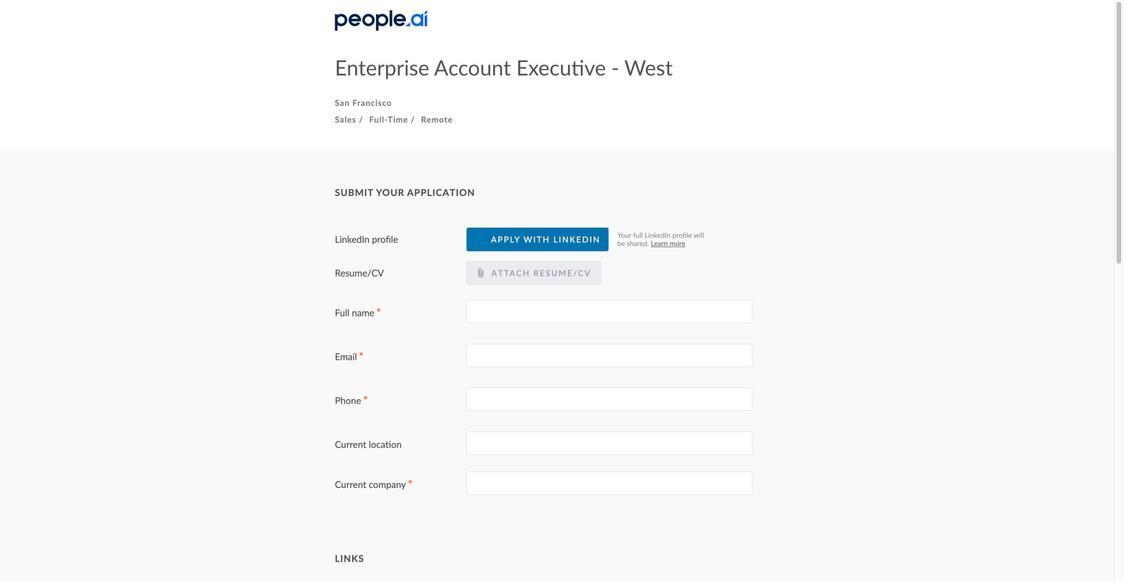Task type: vqa. For each thing, say whether or not it's contained in the screenshot.
people.ai logo
yes



Task type: describe. For each thing, give the bounding box(es) containing it.
people.ai logo image
[[335, 10, 428, 31]]

paperclip image
[[476, 268, 485, 278]]



Task type: locate. For each thing, give the bounding box(es) containing it.
None text field
[[467, 432, 753, 455], [467, 472, 753, 495], [467, 432, 753, 455], [467, 472, 753, 495]]

None text field
[[467, 300, 753, 323], [467, 388, 753, 411], [467, 300, 753, 323], [467, 388, 753, 411]]

None email field
[[467, 344, 753, 367]]



